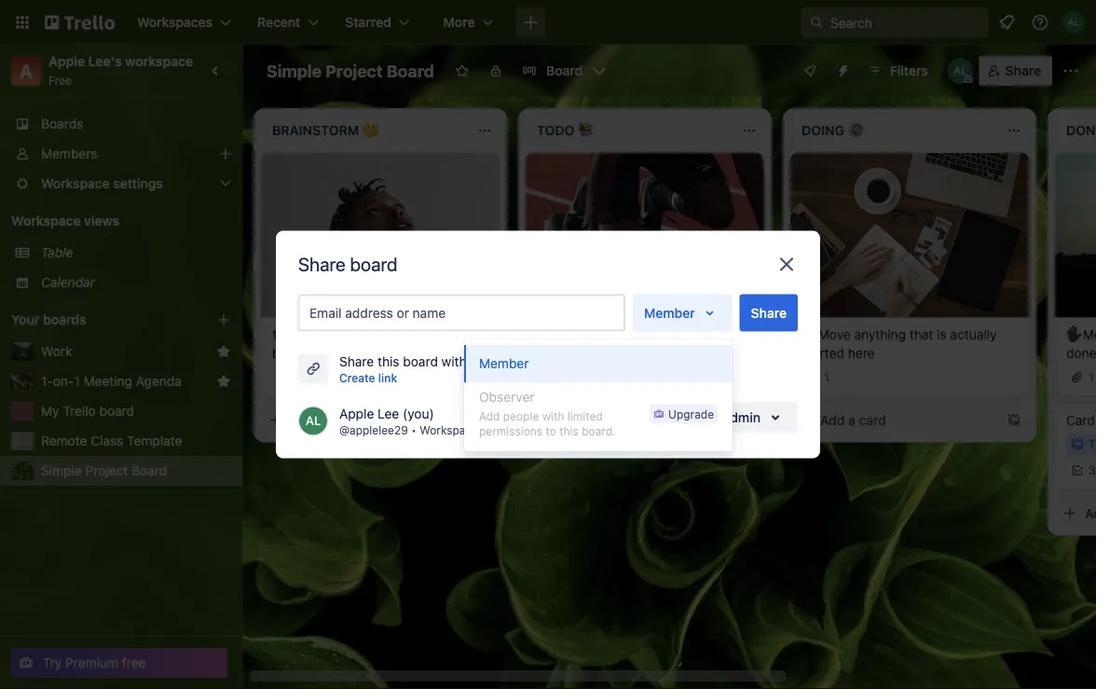 Task type: describe. For each thing, give the bounding box(es) containing it.
apple for lee
[[339, 406, 374, 421]]

0 horizontal spatial apple lee (applelee29) image
[[298, 406, 328, 436]]

members
[[41, 146, 97, 161]]

anything for 'ready'
[[590, 327, 642, 342]]

0 horizontal spatial link
[[378, 372, 397, 385]]

0 vertical spatial board
[[350, 253, 398, 275]]

limited
[[568, 409, 603, 422]]

✋🏿 for ✋🏿 add what you'd like to work on below
[[272, 327, 285, 342]]

my trello board
[[41, 403, 134, 419]]

add for ✋🏿 add what you'd like to work on below
[[291, 412, 316, 428]]

1 inside button
[[74, 373, 80, 389]]

to inside observer add people with limited permissions to this board.
[[546, 424, 556, 437]]

observer add people with limited permissions to this board.
[[479, 389, 616, 437]]

card
[[1067, 412, 1096, 428]]

1-on-1 meeting agenda button
[[41, 372, 209, 391]]

✋🏿 add what you'd like to work on below
[[272, 327, 473, 361]]

automation image
[[829, 56, 855, 82]]

1 horizontal spatial apple lee (applelee29) image
[[948, 58, 974, 84]]

add a card button for that
[[791, 405, 1000, 435]]

boards
[[43, 312, 86, 327]]

on-
[[53, 373, 74, 389]]

board for share this board with a link create link
[[403, 353, 438, 369]]

premium
[[65, 655, 119, 670]]

show menu image
[[1062, 62, 1081, 80]]

a for ✋🏿 move anything that is actually started here
[[849, 412, 856, 428]]

simple project board link
[[41, 462, 231, 480]]

on
[[458, 327, 473, 342]]

add for ✋🏿 move anything 'ready' here
[[556, 394, 580, 409]]

card 
[[1067, 412, 1097, 428]]

close image
[[776, 253, 798, 276]]

1-on-1 meeting agenda
[[41, 373, 182, 389]]

member for member dropdown button
[[644, 305, 695, 320]]

open information menu image
[[1031, 13, 1050, 32]]

✋🏿 move anything that is actually started here
[[802, 327, 997, 361]]

star or unstar board image
[[455, 63, 470, 78]]

a for ✋🏿 add what you'd like to work on below
[[319, 412, 326, 428]]

calendar link
[[41, 273, 231, 292]]

my trello board link
[[41, 402, 231, 421]]

create board or workspace image
[[522, 13, 540, 32]]

Board name text field
[[257, 56, 444, 86]]

try
[[43, 655, 62, 670]]

create from template… image
[[1007, 413, 1022, 428]]

members link
[[0, 139, 242, 169]]

that
[[910, 327, 934, 342]]

✋🏿 for ✋🏿 move anything 'ready' here
[[537, 327, 550, 342]]

power ups image
[[803, 63, 818, 78]]

with for limited
[[542, 409, 565, 422]]

try premium free
[[43, 655, 146, 670]]

anything for that
[[855, 327, 906, 342]]

create from template… image for ✋🏿 move anything 'ready' here
[[742, 394, 757, 409]]

1 horizontal spatial share button
[[980, 56, 1053, 86]]

th
[[1089, 438, 1097, 451]]

share up what
[[298, 253, 346, 275]]

1 for ✋🏿 move anything that is actually started here
[[824, 371, 829, 384]]

agenda
[[136, 373, 182, 389]]

✋🏿 move anything that is actually started here link
[[802, 325, 1018, 362]]

member button
[[633, 294, 733, 331]]

0 horizontal spatial share button
[[740, 294, 798, 331]]

apple lee (you) @applelee29 • workspace admin
[[339, 406, 514, 437]]

table
[[41, 245, 73, 260]]

template
[[127, 433, 182, 449]]

workspace views
[[11, 213, 119, 228]]

your boards
[[11, 312, 86, 327]]

starred icon image for 1-on-1 meeting agenda
[[216, 374, 231, 389]]

card link
[[1067, 411, 1097, 430]]

create from template… image for ✋🏿 add what you'd like to work on below
[[477, 413, 492, 428]]

add a card button for 'ready'
[[526, 387, 735, 416]]

project inside text field
[[326, 61, 383, 81]]

remote
[[41, 433, 87, 449]]

your boards with 5 items element
[[11, 309, 188, 331]]

free
[[122, 655, 146, 670]]

primary element
[[0, 0, 1097, 45]]

boards
[[41, 116, 83, 131]]

0 notifications image
[[996, 11, 1018, 34]]

admin button
[[711, 402, 798, 432]]

remote class template link
[[41, 432, 231, 450]]

you'd
[[349, 327, 382, 342]]

class
[[91, 433, 123, 449]]

table link
[[41, 243, 231, 262]]

meeting
[[83, 373, 132, 389]]

a inside share this board with a link create link
[[470, 353, 477, 369]]

trello
[[63, 403, 96, 419]]

share board
[[298, 253, 398, 275]]

apple lee's workspace free
[[48, 54, 193, 87]]

boards link
[[0, 109, 242, 139]]

add for ✋🏿 move anything that is actually started here
[[821, 412, 845, 428]]

a for ✋🏿 move anything 'ready' here
[[584, 394, 591, 409]]

share this board with a link create link
[[339, 353, 502, 385]]

admin
[[722, 409, 761, 425]]

share down close image
[[751, 305, 787, 320]]

workspace
[[125, 54, 193, 69]]

below
[[272, 345, 308, 361]]

remote class template
[[41, 433, 182, 449]]

is
[[937, 327, 947, 342]]

✋🏿 mo link
[[1067, 325, 1097, 362]]



Task type: locate. For each thing, give the bounding box(es) containing it.
1 vertical spatial starred icon image
[[216, 374, 231, 389]]

a up limited
[[584, 394, 591, 409]]

0 horizontal spatial apple
[[48, 54, 85, 69]]

1 for ✋🏿 mo
[[1089, 371, 1094, 384]]

board up you'd
[[350, 253, 398, 275]]

board down the work
[[403, 353, 438, 369]]

create link button
[[339, 369, 397, 387]]

filters button
[[862, 56, 934, 86]]

1 vertical spatial apple lee (applelee29) image
[[298, 406, 328, 436]]

add a card up limited
[[556, 394, 622, 409]]

2 vertical spatial board
[[99, 403, 134, 419]]

2 horizontal spatial board
[[403, 353, 438, 369]]

add a card button
[[526, 387, 735, 416], [261, 405, 470, 435], [791, 405, 1000, 435]]

create from template… image up "admin"
[[742, 394, 757, 409]]

upgrade button
[[650, 405, 718, 423]]

0 vertical spatial apple lee (applelee29) image
[[948, 58, 974, 84]]

workspace down (you)
[[420, 424, 478, 437]]

card for that
[[859, 412, 887, 428]]

•
[[411, 424, 417, 437]]

add inside observer add people with limited permissions to this board.
[[479, 409, 500, 422]]

2 horizontal spatial card
[[859, 412, 887, 428]]

anything left that in the right of the page
[[855, 327, 906, 342]]

1 vertical spatial here
[[848, 345, 875, 361]]

add inside ✋🏿 add what you'd like to work on below
[[289, 327, 313, 342]]

add up below
[[289, 327, 313, 342]]

1-
[[41, 373, 53, 389]]

add down below
[[291, 412, 316, 428]]

1 horizontal spatial simple project board
[[267, 61, 435, 81]]

my
[[41, 403, 59, 419]]

add down 'started'
[[821, 412, 845, 428]]

create from template… image down observer
[[477, 413, 492, 428]]

like
[[386, 327, 406, 342]]

0 horizontal spatial here
[[690, 327, 717, 342]]

anything inside ✋🏿 move anything that is actually started here
[[855, 327, 906, 342]]

a link
[[11, 56, 41, 86]]

0 horizontal spatial create from template… image
[[477, 413, 492, 428]]

1 horizontal spatial member
[[644, 305, 695, 320]]

Search field
[[824, 8, 987, 36]]

anything
[[590, 327, 642, 342], [855, 327, 906, 342]]

0 vertical spatial starred icon image
[[216, 344, 231, 359]]

✋🏿 move anything 'ready' here
[[537, 327, 717, 342]]

create
[[339, 372, 375, 385]]

1 vertical spatial to
[[546, 424, 556, 437]]

upgrade
[[669, 407, 714, 421]]

simple project board inside text field
[[267, 61, 435, 81]]

starred icon image
[[216, 344, 231, 359], [216, 374, 231, 389]]

0 horizontal spatial with
[[442, 353, 467, 369]]

member button
[[464, 345, 733, 382]]

1 horizontal spatial anything
[[855, 327, 906, 342]]

share inside share this board with a link create link
[[339, 353, 374, 369]]

share left show menu 'icon' on the right top
[[1006, 63, 1042, 78]]

add a card button down ✋🏿 move anything that is actually started here
[[791, 405, 1000, 435]]

share button down close image
[[740, 294, 798, 331]]

create from template… image
[[742, 394, 757, 409], [477, 413, 492, 428]]

4 ✋🏿 from the left
[[1067, 327, 1080, 342]]

0 horizontal spatial card
[[330, 412, 357, 428]]

1 horizontal spatial this
[[560, 424, 579, 437]]

0 vertical spatial create from template… image
[[742, 394, 757, 409]]

1 horizontal spatial simple
[[267, 61, 322, 81]]

add a card button down "create link" button
[[261, 405, 470, 435]]

with inside observer add people with limited permissions to this board.
[[542, 409, 565, 422]]

✋🏿 up below
[[272, 327, 285, 342]]

1 move from the left
[[554, 327, 586, 342]]

filters
[[890, 63, 928, 78]]

card for 'ready'
[[594, 394, 622, 409]]

this down limited
[[560, 424, 579, 437]]

1 vertical spatial create from template… image
[[477, 413, 492, 428]]

0 horizontal spatial move
[[554, 327, 586, 342]]

with
[[442, 353, 467, 369], [542, 409, 565, 422]]

member for member button
[[479, 356, 529, 371]]

board.
[[582, 424, 616, 437]]

1
[[559, 352, 565, 365], [321, 371, 326, 384], [824, 371, 829, 384], [1089, 371, 1094, 384], [74, 373, 80, 389]]

move
[[554, 327, 586, 342], [818, 327, 851, 342]]

1 horizontal spatial add a card
[[556, 394, 622, 409]]

here right 'ready'
[[690, 327, 717, 342]]

1 vertical spatial board
[[403, 353, 438, 369]]

✋🏿 move anything 'ready' here link
[[537, 325, 753, 344]]

@applelee29
[[339, 424, 408, 437]]

move inside ✋🏿 move anything 'ready' here link
[[554, 327, 586, 342]]

0 horizontal spatial project
[[85, 463, 128, 478]]

board button
[[515, 56, 615, 86]]

✋🏿 add what you'd like to work on below link
[[272, 325, 489, 362]]

permissions
[[479, 424, 543, 437]]

0 horizontal spatial simple project board
[[41, 463, 167, 478]]

link up observer
[[481, 353, 502, 369]]

mo
[[1083, 327, 1097, 342]]

0 vertical spatial simple
[[267, 61, 322, 81]]

move for ✋🏿 move anything 'ready' here
[[554, 327, 586, 342]]

share
[[1006, 63, 1042, 78], [298, 253, 346, 275], [751, 305, 787, 320], [339, 353, 374, 369]]

add a card down 'started'
[[821, 412, 887, 428]]

2 ✋🏿 from the left
[[537, 327, 550, 342]]

workspace up table
[[11, 213, 81, 228]]

2 move from the left
[[818, 327, 851, 342]]

0 vertical spatial project
[[326, 61, 383, 81]]

1 vertical spatial simple project board
[[41, 463, 167, 478]]

1 vertical spatial member
[[479, 356, 529, 371]]

member
[[644, 305, 695, 320], [479, 356, 529, 371]]

2 horizontal spatial add a card button
[[791, 405, 1000, 435]]

✋🏿 inside ✋🏿 add what you'd like to work on below
[[272, 327, 285, 342]]

this down like
[[378, 353, 400, 369]]

admin
[[481, 424, 514, 437]]

this inside share this board with a link create link
[[378, 353, 400, 369]]

board down template
[[132, 463, 167, 478]]

(you)
[[403, 406, 434, 421]]

1 vertical spatial apple
[[339, 406, 374, 421]]

1 vertical spatial with
[[542, 409, 565, 422]]

apple inside the apple lee (you) @applelee29 • workspace admin
[[339, 406, 374, 421]]

your
[[11, 312, 40, 327]]

0 vertical spatial with
[[442, 353, 467, 369]]

0 horizontal spatial simple
[[41, 463, 82, 478]]

board left star or unstar board "icon" on the left top of page
[[387, 61, 435, 81]]

board inside text field
[[387, 61, 435, 81]]

1 horizontal spatial apple
[[339, 406, 374, 421]]

1 horizontal spatial card
[[594, 394, 622, 409]]

move inside ✋🏿 move anything that is actually started here
[[818, 327, 851, 342]]

back to home image
[[45, 7, 115, 37]]

add a card down create
[[291, 412, 357, 428]]

1 horizontal spatial with
[[542, 409, 565, 422]]

apple
[[48, 54, 85, 69], [339, 406, 374, 421]]

✋🏿 up member button
[[537, 327, 550, 342]]

add up admin
[[479, 409, 500, 422]]

here right 'started'
[[848, 345, 875, 361]]

2 starred icon image from the top
[[216, 374, 231, 389]]

1 vertical spatial link
[[378, 372, 397, 385]]

✋🏿 for ✋🏿 mo
[[1067, 327, 1080, 342]]

0 horizontal spatial anything
[[590, 327, 642, 342]]

move up member button
[[554, 327, 586, 342]]

apple up @applelee29
[[339, 406, 374, 421]]

share up create
[[339, 353, 374, 369]]

apple inside apple lee's workspace free
[[48, 54, 85, 69]]

✋🏿 up 'started'
[[802, 327, 815, 342]]

0 vertical spatial workspace
[[11, 213, 81, 228]]

views
[[84, 213, 119, 228]]

share button
[[980, 56, 1053, 86], [740, 294, 798, 331]]

add a card for ✋🏿 move anything that is actually started here
[[821, 412, 887, 428]]

try premium free button
[[11, 648, 228, 678]]

1 up the trello
[[74, 373, 80, 389]]

move up 'started'
[[818, 327, 851, 342]]

group containing member
[[464, 339, 733, 451]]

1 horizontal spatial create from template… image
[[742, 394, 757, 409]]

1 horizontal spatial project
[[326, 61, 383, 81]]

1 horizontal spatial board
[[350, 253, 398, 275]]

add board image
[[216, 312, 231, 327]]

1 horizontal spatial to
[[546, 424, 556, 437]]

apple lee (applelee29) image left @applelee29
[[298, 406, 328, 436]]

to inside ✋🏿 add what you'd like to work on below
[[410, 327, 422, 342]]

3
[[1089, 464, 1096, 477]]

0 horizontal spatial board
[[99, 403, 134, 419]]

this
[[378, 353, 400, 369], [560, 424, 579, 437]]

workspace
[[11, 213, 81, 228], [420, 424, 478, 437]]

apple for lee's
[[48, 54, 85, 69]]

with down on at the top left of the page
[[442, 353, 467, 369]]

to
[[410, 327, 422, 342], [546, 424, 556, 437]]

free
[[48, 74, 72, 87]]

lee's
[[88, 54, 122, 69]]

1 horizontal spatial workspace
[[420, 424, 478, 437]]

0 vertical spatial apple
[[48, 54, 85, 69]]

✋🏿 mo
[[1067, 327, 1097, 361]]

1 horizontal spatial here
[[848, 345, 875, 361]]

search image
[[809, 15, 824, 30]]

anything up member button
[[590, 327, 642, 342]]

member up observer
[[479, 356, 529, 371]]

board down primary element
[[546, 63, 583, 78]]

member inside dropdown button
[[644, 305, 695, 320]]

0 vertical spatial member
[[644, 305, 695, 320]]

1 horizontal spatial move
[[818, 327, 851, 342]]

board inside "link"
[[99, 403, 134, 419]]

here
[[690, 327, 717, 342], [848, 345, 875, 361]]

private image
[[489, 63, 504, 78]]

1 up observer add people with limited permissions to this board.
[[559, 352, 565, 365]]

add a card
[[556, 394, 622, 409], [291, 412, 357, 428], [821, 412, 887, 428]]

0 vertical spatial share button
[[980, 56, 1053, 86]]

what
[[316, 327, 346, 342]]

observer
[[479, 389, 535, 405]]

apple lee (applelee29) image
[[1063, 11, 1085, 34]]

0 horizontal spatial to
[[410, 327, 422, 342]]

simple project board
[[267, 61, 435, 81], [41, 463, 167, 478]]

card down ✋🏿 move anything that is actually started here
[[859, 412, 887, 428]]

0 horizontal spatial board
[[132, 463, 167, 478]]

'ready'
[[645, 327, 686, 342]]

1 horizontal spatial link
[[481, 353, 502, 369]]

a down ✋🏿 move anything that is actually started here
[[849, 412, 856, 428]]

with inside share this board with a link create link
[[442, 353, 467, 369]]

✋🏿 inside ✋🏿 move anything that is actually started here
[[802, 327, 815, 342]]

move for ✋🏿 move anything that is actually started here
[[818, 327, 851, 342]]

0 horizontal spatial add a card button
[[261, 405, 470, 435]]

1 vertical spatial workspace
[[420, 424, 478, 437]]

✋🏿 for ✋🏿 move anything that is actually started here
[[802, 327, 815, 342]]

group
[[464, 339, 733, 451]]

board
[[350, 253, 398, 275], [403, 353, 438, 369], [99, 403, 134, 419]]

add a card for ✋🏿 move anything 'ready' here
[[556, 394, 622, 409]]

1 horizontal spatial add a card button
[[526, 387, 735, 416]]

2 anything from the left
[[855, 327, 906, 342]]

1 horizontal spatial board
[[387, 61, 435, 81]]

work button
[[41, 342, 209, 361]]

member up 'ready'
[[644, 305, 695, 320]]

1 vertical spatial simple
[[41, 463, 82, 478]]

simple
[[267, 61, 322, 81], [41, 463, 82, 478]]

add a card button up board.
[[526, 387, 735, 416]]

1 for ✋🏿 move anything 'ready' here
[[559, 352, 565, 365]]

apple lee (applelee29) image
[[948, 58, 974, 84], [298, 406, 328, 436]]

a left @applelee29
[[319, 412, 326, 428]]

share button down 0 notifications image
[[980, 56, 1053, 86]]

0 horizontal spatial add a card
[[291, 412, 357, 428]]

simple inside text field
[[267, 61, 322, 81]]

0 vertical spatial link
[[481, 353, 502, 369]]

workspace inside the apple lee (you) @applelee29 • workspace admin
[[420, 424, 478, 437]]

work
[[425, 327, 454, 342]]

✋🏿 left mo
[[1067, 327, 1080, 342]]

add a card button for you'd
[[261, 405, 470, 435]]

with left limited
[[542, 409, 565, 422]]

a
[[20, 60, 33, 82]]

0 horizontal spatial workspace
[[11, 213, 81, 228]]

card up limited
[[594, 394, 622, 409]]

0 vertical spatial here
[[690, 327, 717, 342]]

3 ✋🏿 from the left
[[802, 327, 815, 342]]

1 vertical spatial this
[[560, 424, 579, 437]]

here inside ✋🏿 move anything that is actually started here
[[848, 345, 875, 361]]

people
[[503, 409, 539, 422]]

1 vertical spatial share button
[[740, 294, 798, 331]]

started
[[802, 345, 845, 361]]

board up remote class template
[[99, 403, 134, 419]]

project
[[326, 61, 383, 81], [85, 463, 128, 478]]

1 anything from the left
[[590, 327, 642, 342]]

this inside observer add people with limited permissions to this board.
[[560, 424, 579, 437]]

card down create
[[330, 412, 357, 428]]

apple lee's workspace link
[[48, 54, 193, 69]]

0 vertical spatial to
[[410, 327, 422, 342]]

work
[[41, 344, 72, 359]]

a
[[470, 353, 477, 369], [584, 394, 591, 409], [319, 412, 326, 428], [849, 412, 856, 428]]

board inside share this board with a link create link
[[403, 353, 438, 369]]

1 vertical spatial project
[[85, 463, 128, 478]]

0 vertical spatial simple project board
[[267, 61, 435, 81]]

1 ✋🏿 from the left
[[272, 327, 285, 342]]

0 horizontal spatial this
[[378, 353, 400, 369]]

add a card for ✋🏿 add what you'd like to work on below
[[291, 412, 357, 428]]

calendar
[[41, 275, 95, 290]]

0 horizontal spatial member
[[479, 356, 529, 371]]

starred icon image for work
[[216, 344, 231, 359]]

actually
[[951, 327, 997, 342]]

link right create
[[378, 372, 397, 385]]

add up limited
[[556, 394, 580, 409]]

1 down 'started'
[[824, 371, 829, 384]]

card for you'd
[[330, 412, 357, 428]]

board inside button
[[546, 63, 583, 78]]

0 vertical spatial this
[[378, 353, 400, 369]]

to right permissions
[[546, 424, 556, 437]]

lee
[[378, 406, 399, 421]]

1 left create
[[321, 371, 326, 384]]

apple up free
[[48, 54, 85, 69]]

Email address or name text field
[[310, 300, 622, 326]]

1 down ✋🏿 mo link
[[1089, 371, 1094, 384]]

apple lee (applelee29) image right filters
[[948, 58, 974, 84]]

✋🏿
[[272, 327, 285, 342], [537, 327, 550, 342], [802, 327, 815, 342], [1067, 327, 1080, 342]]

with for a
[[442, 353, 467, 369]]

2 horizontal spatial add a card
[[821, 412, 887, 428]]

card
[[594, 394, 622, 409], [330, 412, 357, 428], [859, 412, 887, 428]]

2 horizontal spatial board
[[546, 63, 583, 78]]

1 starred icon image from the top
[[216, 344, 231, 359]]

board for my trello board
[[99, 403, 134, 419]]

✋🏿 inside the ✋🏿 mo
[[1067, 327, 1080, 342]]

member inside button
[[479, 356, 529, 371]]

to right like
[[410, 327, 422, 342]]

a down on at the top left of the page
[[470, 353, 477, 369]]

board
[[387, 61, 435, 81], [546, 63, 583, 78], [132, 463, 167, 478]]



Task type: vqa. For each thing, say whether or not it's contained in the screenshot.
Blocker within Blocker The team is stuck on X, how can we move forward?
no



